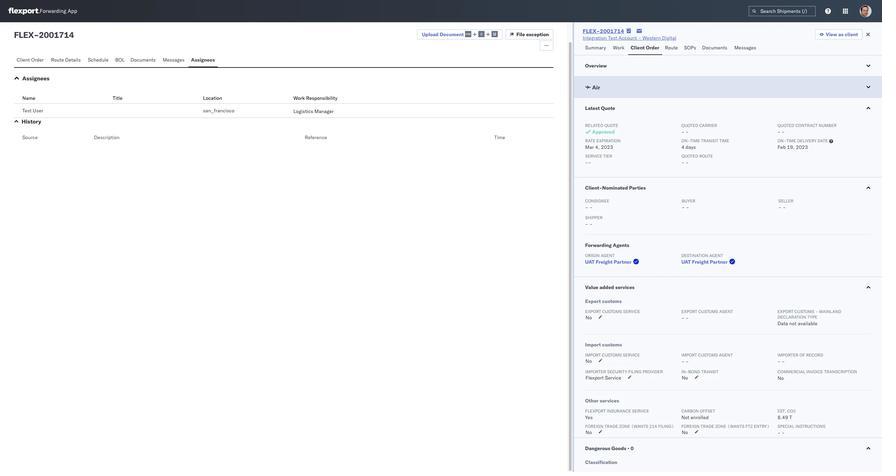 Task type: locate. For each thing, give the bounding box(es) containing it.
client down flex
[[17, 57, 30, 63]]

on-
[[682, 138, 690, 144], [778, 138, 787, 144]]

1 vertical spatial client order
[[17, 57, 44, 63]]

1 uat freight partner from the left
[[585, 259, 632, 266]]

freight down destination agent at the bottom of the page
[[692, 259, 709, 266]]

0 horizontal spatial order
[[31, 57, 44, 63]]

client order button down flex
[[14, 54, 48, 67]]

0 vertical spatial flexport
[[586, 375, 604, 382]]

1 horizontal spatial client
[[631, 45, 645, 51]]

2 (wants from the left
[[728, 425, 745, 430]]

route left details
[[51, 57, 64, 63]]

documents up overview button
[[702, 45, 728, 51]]

1 vertical spatial documents
[[131, 57, 156, 63]]

customs inside export customs - mainland declaration type data not available
[[795, 309, 815, 315]]

0 vertical spatial documents
[[702, 45, 728, 51]]

documents button right bol
[[128, 54, 160, 67]]

uat freight partner down destination agent at the bottom of the page
[[682, 259, 728, 266]]

foreign down yes
[[585, 425, 604, 430]]

2001714 down forwarding app
[[39, 30, 74, 40]]

tier
[[604, 154, 613, 159]]

summary button
[[583, 41, 610, 55]]

app
[[68, 8, 77, 14]]

on- up 4 at the right
[[682, 138, 690, 144]]

client order for rightmost client order button
[[631, 45, 660, 51]]

quoted inside the quoted carrier - -
[[682, 123, 699, 128]]

uat freight partner link down origin agent
[[585, 259, 641, 266]]

on- for on-time delivery date
[[778, 138, 787, 144]]

2 foreign from the left
[[682, 425, 700, 430]]

2 horizontal spatial time
[[787, 138, 797, 144]]

1 horizontal spatial documents
[[702, 45, 728, 51]]

1 horizontal spatial client order button
[[628, 41, 663, 55]]

1 horizontal spatial order
[[646, 45, 660, 51]]

1 horizontal spatial messages
[[735, 45, 757, 51]]

import for import customs service
[[585, 353, 601, 358]]

no down import customs
[[586, 359, 592, 365]]

freight down origin agent
[[596, 259, 613, 266]]

1 uat freight partner link from the left
[[585, 259, 641, 266]]

trade down enrolled
[[701, 425, 715, 430]]

1 horizontal spatial uat freight partner link
[[682, 259, 737, 266]]

partner down agents
[[614, 259, 632, 266]]

service up filing
[[623, 353, 640, 358]]

uat freight partner down origin agent
[[585, 259, 632, 266]]

importer up flexport service
[[585, 370, 606, 375]]

work responsibility
[[294, 95, 338, 101]]

0 horizontal spatial service
[[585, 154, 603, 159]]

0 horizontal spatial importer
[[585, 370, 606, 375]]

export for export customs agent - -
[[682, 309, 698, 315]]

forwarding left app
[[40, 8, 66, 14]]

2 trade from the left
[[701, 425, 715, 430]]

messages for the left "messages" button
[[163, 57, 185, 63]]

0 horizontal spatial route
[[51, 57, 64, 63]]

zone for 214
[[619, 425, 630, 430]]

work inside button
[[613, 45, 625, 51]]

uat
[[585, 259, 595, 266], [682, 259, 691, 266]]

0 vertical spatial services
[[616, 285, 635, 291]]

test left user
[[22, 108, 32, 114]]

quoted
[[682, 123, 699, 128], [778, 123, 795, 128], [682, 154, 699, 159]]

1 uat from the left
[[585, 259, 595, 266]]

0 horizontal spatial (wants
[[632, 425, 649, 430]]

no down in-
[[682, 375, 688, 382]]

customs up export customs service at bottom
[[602, 299, 622, 305]]

import up import customs service
[[585, 342, 601, 349]]

0 horizontal spatial assignees
[[22, 75, 49, 82]]

file
[[517, 31, 525, 38]]

2 partner from the left
[[710, 259, 728, 266]]

documents right the bol button
[[131, 57, 156, 63]]

0 vertical spatial order
[[646, 45, 660, 51]]

8.49
[[778, 415, 789, 421]]

1 vertical spatial route
[[51, 57, 64, 63]]

import customs service
[[585, 353, 640, 358]]

quoted for quoted carrier - -
[[682, 123, 699, 128]]

flex
[[14, 30, 34, 40]]

0 horizontal spatial forwarding
[[40, 8, 66, 14]]

services inside 'button'
[[616, 285, 635, 291]]

trade down flexport insurance service yes
[[605, 425, 618, 430]]

1 vertical spatial assignees button
[[22, 75, 49, 82]]

1 time from the left
[[690, 138, 700, 144]]

2023 down expiration
[[601, 144, 613, 151]]

import up in-
[[682, 353, 697, 358]]

foreign trade zone (wants ftz entry)
[[682, 425, 770, 430]]

(wants for ftz
[[728, 425, 745, 430]]

agent
[[601, 253, 615, 259], [710, 253, 723, 259], [720, 309, 733, 315], [719, 353, 733, 358]]

foreign for foreign trade zone (wants 214 filing)
[[585, 425, 604, 430]]

assignees inside button
[[191, 57, 215, 63]]

messages
[[735, 45, 757, 51], [163, 57, 185, 63]]

1 vertical spatial importer
[[585, 370, 606, 375]]

0 vertical spatial forwarding
[[40, 8, 66, 14]]

customs up import customs service
[[602, 342, 622, 349]]

0 horizontal spatial freight
[[596, 259, 613, 266]]

4,
[[595, 144, 600, 151]]

quoted inside quoted contract number - - rate expiration mar 4, 2023
[[778, 123, 795, 128]]

1 vertical spatial work
[[294, 95, 305, 101]]

flexport up other
[[586, 375, 604, 382]]

foreign down not
[[682, 425, 700, 430]]

1 horizontal spatial 2001714
[[600, 28, 624, 35]]

sops button
[[682, 41, 700, 55]]

file exception button
[[506, 29, 554, 40], [506, 29, 554, 40]]

service down 4,
[[585, 154, 603, 159]]

1 horizontal spatial service
[[605, 375, 622, 382]]

time for on-time delivery date
[[787, 138, 797, 144]]

as
[[839, 31, 844, 38]]

customs down value added services 'button'
[[699, 309, 719, 315]]

1 horizontal spatial route
[[665, 45, 678, 51]]

1 foreign from the left
[[585, 425, 604, 430]]

2 uat from the left
[[682, 259, 691, 266]]

instructions
[[796, 425, 826, 430]]

1 vertical spatial messages
[[163, 57, 185, 63]]

1 horizontal spatial (wants
[[728, 425, 745, 430]]

0 vertical spatial assignees button
[[188, 54, 218, 67]]

2 horizontal spatial service
[[632, 409, 649, 414]]

logistics
[[294, 108, 313, 115]]

0 horizontal spatial documents
[[131, 57, 156, 63]]

0 vertical spatial client
[[631, 45, 645, 51]]

(wants left 214 on the right of page
[[632, 425, 649, 430]]

customs down import customs
[[602, 353, 622, 358]]

0 horizontal spatial zone
[[619, 425, 630, 430]]

in-bond transit
[[682, 370, 719, 375]]

flexport inside flexport insurance service yes
[[585, 409, 606, 414]]

time for on-time transit time 4 days
[[690, 138, 700, 144]]

0 horizontal spatial uat freight partner link
[[585, 259, 641, 266]]

service inside flexport insurance service yes
[[632, 409, 649, 414]]

client down integration test account - western digital link
[[631, 45, 645, 51]]

client order button down western
[[628, 41, 663, 55]]

latest quote button
[[574, 98, 882, 119]]

1 freight from the left
[[596, 259, 613, 266]]

zone left ftz at the right of the page
[[716, 425, 727, 430]]

flexport insurance service yes
[[585, 409, 649, 421]]

0 vertical spatial assignees
[[191, 57, 215, 63]]

0 horizontal spatial client order
[[17, 57, 44, 63]]

forwarding up origin agent
[[585, 243, 612, 249]]

0 horizontal spatial uat freight partner
[[585, 259, 632, 266]]

transit down import customs agent - - in the right bottom of the page
[[702, 370, 719, 375]]

0 vertical spatial test
[[608, 35, 618, 41]]

order down western
[[646, 45, 660, 51]]

2 freight from the left
[[692, 259, 709, 266]]

no down commercial on the right bottom of the page
[[778, 376, 784, 382]]

2 uat freight partner link from the left
[[682, 259, 737, 266]]

(wants
[[632, 425, 649, 430], [728, 425, 745, 430]]

work up logistics
[[294, 95, 305, 101]]

0 horizontal spatial time
[[690, 138, 700, 144]]

- inside integration test account - western digital link
[[639, 35, 642, 41]]

0 horizontal spatial messages button
[[160, 54, 188, 67]]

service down value added services
[[623, 309, 640, 315]]

assignees
[[191, 57, 215, 63], [22, 75, 49, 82]]

0 vertical spatial transit
[[701, 138, 719, 144]]

test down flex-2001714 link
[[608, 35, 618, 41]]

forwarding for forwarding agents
[[585, 243, 612, 249]]

customs down export customs on the bottom
[[602, 309, 622, 315]]

1 horizontal spatial trade
[[701, 425, 715, 430]]

on- inside the on-time transit time 4 days
[[682, 138, 690, 144]]

0 vertical spatial messages
[[735, 45, 757, 51]]

entry)
[[754, 425, 770, 430]]

user
[[33, 108, 43, 114]]

importer inside importer of record - -
[[778, 353, 799, 358]]

export customs agent - -
[[682, 309, 733, 322]]

transit for on-time transit time 4 days
[[701, 138, 719, 144]]

1 horizontal spatial zone
[[716, 425, 727, 430]]

1 horizontal spatial time
[[720, 138, 730, 144]]

feb
[[778, 144, 786, 151]]

no down not
[[682, 430, 688, 436]]

upload document
[[422, 31, 464, 38]]

on- up feb
[[778, 138, 787, 144]]

partner down destination agent at the bottom of the page
[[710, 259, 728, 266]]

1 horizontal spatial 2023
[[796, 144, 808, 151]]

bond
[[689, 370, 701, 375]]

account
[[619, 35, 637, 41]]

documents button up overview button
[[700, 41, 732, 55]]

0 horizontal spatial messages
[[163, 57, 185, 63]]

service
[[623, 309, 640, 315], [623, 353, 640, 358]]

import down import customs
[[585, 353, 601, 358]]

uat for origin
[[585, 259, 595, 266]]

1 horizontal spatial uat
[[682, 259, 691, 266]]

1 vertical spatial service
[[605, 375, 622, 382]]

import customs
[[585, 342, 622, 349]]

quote
[[601, 105, 615, 112]]

freight for destination
[[692, 259, 709, 266]]

1 partner from the left
[[614, 259, 632, 266]]

0 horizontal spatial work
[[294, 95, 305, 101]]

partner for destination agent
[[710, 259, 728, 266]]

customs inside import customs agent - -
[[698, 353, 718, 358]]

1 vertical spatial transit
[[702, 370, 719, 375]]

upload
[[422, 31, 439, 38]]

export for export customs service
[[585, 309, 601, 315]]

2023 down on-time delivery date
[[796, 144, 808, 151]]

work down account
[[613, 45, 625, 51]]

contract
[[796, 123, 818, 128]]

seller
[[779, 199, 794, 204]]

transit inside the on-time transit time 4 days
[[701, 138, 719, 144]]

2 uat freight partner from the left
[[682, 259, 728, 266]]

1 vertical spatial flexport
[[585, 409, 606, 414]]

route details button
[[48, 54, 85, 67]]

work button
[[610, 41, 628, 55]]

services up insurance
[[600, 398, 619, 405]]

service down security
[[605, 375, 622, 382]]

uat freight partner for destination
[[682, 259, 728, 266]]

services right added
[[616, 285, 635, 291]]

test
[[608, 35, 618, 41], [22, 108, 32, 114]]

forwarding agents
[[585, 243, 630, 249]]

related quote
[[585, 123, 619, 128]]

214
[[650, 425, 657, 430]]

flexport
[[586, 375, 604, 382], [585, 409, 606, 414]]

shipper
[[585, 215, 603, 221]]

0 vertical spatial service
[[585, 154, 603, 159]]

1 horizontal spatial foreign
[[682, 425, 700, 430]]

0 vertical spatial work
[[613, 45, 625, 51]]

air
[[592, 84, 601, 91]]

client-
[[585, 185, 603, 191]]

route inside button
[[51, 57, 64, 63]]

1 horizontal spatial forwarding
[[585, 243, 612, 249]]

assignees button
[[188, 54, 218, 67], [22, 75, 49, 82]]

export inside export customs - mainland declaration type data not available
[[778, 309, 794, 315]]

on-time delivery date
[[778, 138, 828, 144]]

documents button
[[700, 41, 732, 55], [128, 54, 160, 67]]

trade for foreign trade zone (wants ftz entry)
[[701, 425, 715, 430]]

1 (wants from the left
[[632, 425, 649, 430]]

1 horizontal spatial work
[[613, 45, 625, 51]]

1 horizontal spatial uat freight partner
[[682, 259, 728, 266]]

customs up in-bond transit
[[698, 353, 718, 358]]

1 horizontal spatial messages button
[[732, 41, 760, 55]]

destination agent
[[682, 253, 723, 259]]

1 horizontal spatial assignees
[[191, 57, 215, 63]]

route inside button
[[665, 45, 678, 51]]

buyer - -
[[682, 199, 696, 211]]

air button
[[574, 77, 882, 98]]

1 vertical spatial assignees
[[22, 75, 49, 82]]

2023
[[601, 144, 613, 151], [796, 144, 808, 151]]

carbon offset not enrolled
[[682, 409, 716, 421]]

2 on- from the left
[[778, 138, 787, 144]]

integration test account - western digital
[[583, 35, 677, 41]]

trade
[[605, 425, 618, 430], [701, 425, 715, 430]]

uat freight partner link down destination agent at the bottom of the page
[[682, 259, 737, 266]]

0 horizontal spatial on-
[[682, 138, 690, 144]]

0 horizontal spatial 2023
[[601, 144, 613, 151]]

route for route details
[[51, 57, 64, 63]]

1 horizontal spatial on-
[[778, 138, 787, 144]]

other
[[585, 398, 599, 405]]

2 vertical spatial service
[[632, 409, 649, 414]]

0 horizontal spatial test
[[22, 108, 32, 114]]

filing
[[629, 370, 642, 375]]

responsibility
[[306, 95, 338, 101]]

0 vertical spatial service
[[623, 309, 640, 315]]

uat down origin
[[585, 259, 595, 266]]

no down yes
[[586, 430, 592, 436]]

0 vertical spatial client order
[[631, 45, 660, 51]]

1 vertical spatial service
[[623, 353, 640, 358]]

export inside export customs agent - -
[[682, 309, 698, 315]]

customs inside export customs agent - -
[[699, 309, 719, 315]]

filing)
[[658, 425, 674, 430]]

route down digital
[[665, 45, 678, 51]]

quoted left carrier
[[682, 123, 699, 128]]

0 horizontal spatial uat
[[585, 259, 595, 266]]

0 horizontal spatial partner
[[614, 259, 632, 266]]

partner
[[614, 259, 632, 266], [710, 259, 728, 266]]

1 vertical spatial test
[[22, 108, 32, 114]]

not
[[682, 415, 690, 421]]

1 horizontal spatial partner
[[710, 259, 728, 266]]

client order down flex
[[17, 57, 44, 63]]

buyer
[[682, 199, 696, 204]]

1 horizontal spatial importer
[[778, 353, 799, 358]]

record
[[807, 353, 824, 358]]

quoted down days
[[682, 154, 699, 159]]

1 vertical spatial client
[[17, 57, 30, 63]]

service for - -
[[623, 353, 640, 358]]

1 zone from the left
[[619, 425, 630, 430]]

client order button
[[628, 41, 663, 55], [14, 54, 48, 67]]

customs for export customs service
[[602, 309, 622, 315]]

import inside import customs agent - -
[[682, 353, 697, 358]]

client-nominated parties button
[[574, 178, 882, 199]]

2 zone from the left
[[716, 425, 727, 430]]

0 vertical spatial importer
[[778, 353, 799, 358]]

quoted inside "quoted route - -"
[[682, 154, 699, 159]]

order down the flex - 2001714
[[31, 57, 44, 63]]

1 vertical spatial forwarding
[[585, 243, 612, 249]]

forwarding for forwarding app
[[40, 8, 66, 14]]

service up foreign trade zone (wants 214 filing)
[[632, 409, 649, 414]]

(wants left ftz at the right of the page
[[728, 425, 745, 430]]

2023 inside quoted contract number - - rate expiration mar 4, 2023
[[601, 144, 613, 151]]

uat down destination
[[682, 259, 691, 266]]

nominated
[[603, 185, 628, 191]]

1 on- from the left
[[682, 138, 690, 144]]

flexport up yes
[[585, 409, 606, 414]]

(wants for 214
[[632, 425, 649, 430]]

test user
[[22, 108, 43, 114]]

no down export customs on the bottom
[[586, 315, 592, 321]]

route for route
[[665, 45, 678, 51]]

transit for in-bond transit
[[702, 370, 719, 375]]

1 vertical spatial services
[[600, 398, 619, 405]]

0 horizontal spatial foreign
[[585, 425, 604, 430]]

1 2023 from the left
[[601, 144, 613, 151]]

on- for on-time transit time 4 days
[[682, 138, 690, 144]]

transit down carrier
[[701, 138, 719, 144]]

no for in-bond transit
[[682, 375, 688, 382]]

security
[[608, 370, 627, 375]]

zone down flexport insurance service yes
[[619, 425, 630, 430]]

1 horizontal spatial client order
[[631, 45, 660, 51]]

0 horizontal spatial client
[[17, 57, 30, 63]]

importer left of
[[778, 353, 799, 358]]

2001714 up account
[[600, 28, 624, 35]]

view as client button
[[815, 29, 863, 40]]

1 vertical spatial order
[[31, 57, 44, 63]]

service
[[585, 154, 603, 159], [605, 375, 622, 382], [632, 409, 649, 414]]

customs for export customs
[[602, 299, 622, 305]]

1 horizontal spatial freight
[[692, 259, 709, 266]]

export for export customs
[[585, 299, 601, 305]]

est. co2 8.49 t
[[778, 409, 796, 421]]

client order down western
[[631, 45, 660, 51]]

date
[[818, 138, 828, 144]]

0 horizontal spatial trade
[[605, 425, 618, 430]]

0 horizontal spatial assignees button
[[22, 75, 49, 82]]

3 time from the left
[[787, 138, 797, 144]]

data
[[778, 321, 788, 327]]

1 trade from the left
[[605, 425, 618, 430]]

customs up type
[[795, 309, 815, 315]]

0 vertical spatial route
[[665, 45, 678, 51]]

quoted left contract
[[778, 123, 795, 128]]

1 horizontal spatial test
[[608, 35, 618, 41]]

zone for ftz
[[716, 425, 727, 430]]



Task type: describe. For each thing, give the bounding box(es) containing it.
export customs - mainland declaration type data not available
[[778, 309, 842, 327]]

offset
[[700, 409, 716, 414]]

expiration
[[597, 138, 621, 144]]

available
[[798, 321, 818, 327]]

quote
[[605, 123, 619, 128]]

uat freight partner link for origin
[[585, 259, 641, 266]]

destination
[[682, 253, 709, 259]]

export for export customs - mainland declaration type data not available
[[778, 309, 794, 315]]

quoted for quoted contract number - - rate expiration mar 4, 2023
[[778, 123, 795, 128]]

western
[[643, 35, 661, 41]]

latest quote
[[585, 105, 615, 112]]

uat for destination
[[682, 259, 691, 266]]

commercial invoice transcription no
[[778, 370, 857, 382]]

work for work
[[613, 45, 625, 51]]

agent inside export customs agent - -
[[720, 309, 733, 315]]

commercial
[[778, 370, 806, 375]]

san_francisco
[[203, 108, 235, 114]]

import for import customs
[[585, 342, 601, 349]]

flexport service
[[586, 375, 622, 382]]

bol button
[[113, 54, 128, 67]]

trade for foreign trade zone (wants 214 filing)
[[605, 425, 618, 430]]

flexport for flexport insurance service yes
[[585, 409, 606, 414]]

1 horizontal spatial documents button
[[700, 41, 732, 55]]

document
[[440, 31, 464, 38]]

in-
[[682, 370, 689, 375]]

no inside commercial invoice transcription no
[[778, 376, 784, 382]]

quoted carrier - -
[[682, 123, 717, 135]]

importer of record - -
[[778, 353, 824, 365]]

client for the left client order button
[[17, 57, 30, 63]]

feb 19, 2023
[[778, 144, 808, 151]]

ftz
[[746, 425, 753, 430]]

importer for provider
[[585, 370, 606, 375]]

route
[[700, 154, 713, 159]]

documents for the leftmost documents button
[[131, 57, 156, 63]]

work for work responsibility
[[294, 95, 305, 101]]

partner for origin agent
[[614, 259, 632, 266]]

customs for export customs - mainland declaration type data not available
[[795, 309, 815, 315]]

documents for documents button to the right
[[702, 45, 728, 51]]

no for import customs service
[[586, 359, 592, 365]]

1 horizontal spatial assignees button
[[188, 54, 218, 67]]

2 2023 from the left
[[796, 144, 808, 151]]

seller - -
[[779, 199, 794, 211]]

- inside export customs - mainland declaration type data not available
[[816, 309, 818, 315]]

integration test account - western digital link
[[583, 35, 677, 41]]

declaration
[[778, 315, 807, 320]]

value
[[585, 285, 599, 291]]

parties
[[629, 185, 646, 191]]

source
[[22, 135, 38, 141]]

agents
[[613, 243, 630, 249]]

importer security filing provider
[[585, 370, 663, 375]]

0 horizontal spatial documents button
[[128, 54, 160, 67]]

bol
[[115, 57, 125, 63]]

view as client
[[826, 31, 858, 38]]

value added services
[[585, 285, 635, 291]]

forwarding app
[[40, 8, 77, 14]]

customs for import customs agent - -
[[698, 353, 718, 358]]

uat freight partner for origin
[[585, 259, 632, 266]]

order for rightmost client order button
[[646, 45, 660, 51]]

manager
[[315, 108, 334, 115]]

route details
[[51, 57, 81, 63]]

flex - 2001714
[[14, 30, 74, 40]]

added
[[600, 285, 614, 291]]

logistics manager
[[294, 108, 334, 115]]

related
[[585, 123, 604, 128]]

order for the left client order button
[[31, 57, 44, 63]]

•
[[628, 446, 630, 452]]

consignee
[[585, 199, 610, 204]]

customs for export customs agent - -
[[699, 309, 719, 315]]

enrolled
[[691, 415, 709, 421]]

overview button
[[574, 55, 882, 76]]

flexport. image
[[8, 8, 40, 15]]

flexport for flexport service
[[586, 375, 604, 382]]

latest
[[585, 105, 600, 112]]

messages for "messages" button to the right
[[735, 45, 757, 51]]

0 horizontal spatial client order button
[[14, 54, 48, 67]]

importer for -
[[778, 353, 799, 358]]

of
[[800, 353, 805, 358]]

4
[[682, 144, 685, 151]]

history
[[22, 118, 41, 125]]

history button
[[22, 118, 41, 125]]

mar
[[585, 144, 594, 151]]

value added services button
[[574, 277, 882, 298]]

foreign for foreign trade zone (wants ftz entry)
[[682, 425, 700, 430]]

no for export customs service
[[586, 315, 592, 321]]

no for foreign trade zone (wants ftz entry)
[[682, 430, 688, 436]]

view
[[826, 31, 838, 38]]

classification
[[585, 460, 618, 466]]

client order for the left client order button
[[17, 57, 44, 63]]

service inside service tier --
[[585, 154, 603, 159]]

type
[[808, 315, 818, 320]]

details
[[65, 57, 81, 63]]

insurance
[[607, 409, 631, 414]]

0
[[631, 446, 634, 452]]

export customs service
[[585, 309, 640, 315]]

delivery
[[798, 138, 817, 144]]

service for data not available
[[623, 309, 640, 315]]

integration
[[583, 35, 607, 41]]

2 time from the left
[[720, 138, 730, 144]]

transcription
[[825, 370, 857, 375]]

agent inside import customs agent - -
[[719, 353, 733, 358]]

no for foreign trade zone (wants 214 filing)
[[586, 430, 592, 436]]

service tier --
[[585, 154, 613, 166]]

customs for import customs service
[[602, 353, 622, 358]]

t
[[790, 415, 793, 421]]

freight for origin
[[596, 259, 613, 266]]

quoted contract number - - rate expiration mar 4, 2023
[[585, 123, 837, 151]]

Search Shipments (/) text field
[[749, 6, 816, 16]]

flex-2001714
[[583, 28, 624, 35]]

invoice
[[807, 370, 823, 375]]

overview
[[585, 63, 607, 69]]

route button
[[663, 41, 682, 55]]

quoted route - -
[[682, 154, 713, 166]]

quoted for quoted route - -
[[682, 154, 699, 159]]

client for rightmost client order button
[[631, 45, 645, 51]]

customs for import customs
[[602, 342, 622, 349]]

sops
[[685, 45, 697, 51]]

dangerous
[[585, 446, 611, 452]]

origin
[[585, 253, 600, 259]]

0 horizontal spatial 2001714
[[39, 30, 74, 40]]

uat freight partner link for destination
[[682, 259, 737, 266]]

location
[[203, 95, 222, 101]]

est.
[[778, 409, 786, 414]]



Task type: vqa. For each thing, say whether or not it's contained in the screenshot.


